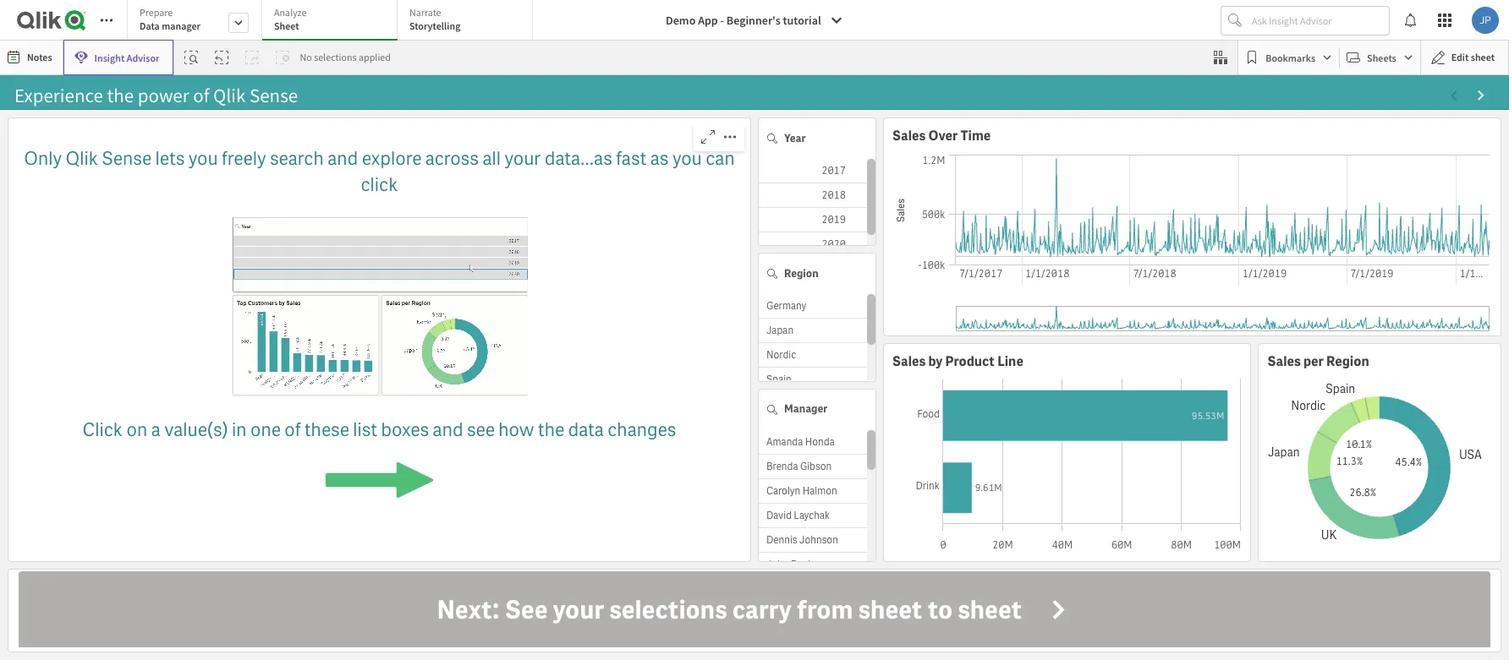 Task type: vqa. For each thing, say whether or not it's contained in the screenshot.
the left Selections
yes



Task type: locate. For each thing, give the bounding box(es) containing it.
beginner's
[[727, 13, 781, 28]]

your right see
[[553, 593, 604, 626]]

smart search image
[[185, 51, 198, 64]]

carolyn halmon optional. 3 of 19 row
[[759, 479, 867, 504]]

brenda
[[766, 460, 798, 473]]

sheet right to
[[958, 593, 1022, 626]]

over
[[928, 127, 958, 145]]

region
[[784, 266, 819, 281], [1326, 353, 1369, 371]]

data
[[568, 418, 604, 442]]

sales per region application
[[1258, 344, 1502, 563]]

see
[[467, 418, 495, 442]]

2 you from the left
[[672, 146, 702, 171]]

0 horizontal spatial region
[[784, 266, 819, 281]]

across
[[425, 146, 479, 171]]

sales left over
[[892, 127, 926, 145]]

1 horizontal spatial region
[[1326, 353, 1369, 371]]

dennis
[[766, 533, 797, 547]]

notes button
[[3, 44, 59, 71]]

data
[[140, 19, 160, 32]]

click
[[361, 172, 398, 197]]

0 horizontal spatial your
[[505, 146, 541, 171]]

sales for sales by product line
[[892, 353, 926, 371]]

2 horizontal spatial sheet
[[1471, 51, 1495, 63]]

value(s)
[[164, 418, 228, 442]]

prepare data manager
[[140, 6, 200, 32]]

you
[[189, 146, 218, 171], [672, 146, 702, 171]]

1 you from the left
[[189, 146, 218, 171]]

japan
[[766, 324, 794, 338]]

selections tool image
[[1214, 51, 1228, 64]]

2019
[[822, 213, 846, 227]]

fast
[[616, 146, 647, 171]]

next: see your selections carry from sheet to sheet button
[[19, 572, 1491, 648]]

see
[[505, 593, 548, 626]]

freely
[[222, 146, 266, 171]]

your
[[505, 146, 541, 171], [553, 593, 604, 626]]

-
[[720, 13, 724, 28]]

sales left by
[[892, 353, 926, 371]]

advisor
[[127, 51, 159, 64]]

manager
[[784, 402, 828, 416]]

you right as
[[672, 146, 702, 171]]

david
[[766, 509, 792, 522]]

line
[[998, 353, 1023, 371]]

a
[[151, 418, 161, 442]]

1 vertical spatial region
[[1326, 353, 1369, 371]]

application
[[8, 118, 751, 563], [19, 120, 740, 559]]

0 horizontal spatial you
[[189, 146, 218, 171]]

sheet
[[1471, 51, 1495, 63], [858, 593, 922, 626], [958, 593, 1022, 626]]

click
[[83, 418, 123, 442]]

1 vertical spatial selections
[[609, 593, 727, 626]]

2019 optional. 3 of 5 row
[[759, 208, 867, 233]]

selections
[[314, 51, 357, 63], [609, 593, 727, 626]]

Ask Insight Advisor text field
[[1249, 7, 1389, 34]]

sheet left to
[[858, 593, 922, 626]]

changes
[[608, 418, 676, 442]]

sales left per
[[1267, 353, 1301, 371]]

arrow right image
[[1046, 597, 1072, 623]]

bookmarks button
[[1242, 44, 1336, 71]]

edit sheet
[[1451, 51, 1495, 63]]

sales inside application
[[1267, 353, 1301, 371]]

0 horizontal spatial and
[[328, 146, 358, 171]]

can
[[706, 146, 735, 171]]

sales by product line
[[892, 353, 1023, 371]]

insight advisor
[[94, 51, 159, 64]]

nordic optional. 3 of 7 row
[[759, 344, 867, 368]]

no selections applied
[[300, 51, 391, 63]]

on
[[127, 418, 148, 442]]

0 vertical spatial your
[[505, 146, 541, 171]]

edit
[[1451, 51, 1469, 63]]

japan optional. 2 of 7 row
[[759, 319, 867, 344]]

next sheet: product details image
[[1474, 89, 1488, 103]]

notes
[[27, 51, 52, 63]]

1 horizontal spatial sheet
[[958, 593, 1022, 626]]

0 vertical spatial selections
[[314, 51, 357, 63]]

1 vertical spatial your
[[553, 593, 604, 626]]

1 horizontal spatial you
[[672, 146, 702, 171]]

2018 optional. 2 of 5 row
[[759, 184, 867, 208]]

list
[[353, 418, 377, 442]]

johnson
[[799, 533, 838, 547]]

and right search
[[328, 146, 358, 171]]

davis
[[791, 558, 815, 571]]

1 horizontal spatial and
[[433, 418, 463, 442]]

demo app - beginner's tutorial
[[666, 13, 821, 28]]

your inside only qlik sense lets you freely search and explore across all your data...as fast as you can click
[[505, 146, 541, 171]]

qlik
[[66, 146, 98, 171]]

your right all
[[505, 146, 541, 171]]

sense
[[102, 146, 151, 171]]

you right lets
[[189, 146, 218, 171]]

edit sheet button
[[1420, 40, 1509, 75]]

region down 2020 optional. 4 of 5 row
[[784, 266, 819, 281]]

sheet right edit
[[1471, 51, 1495, 63]]

sales
[[892, 127, 926, 145], [892, 353, 926, 371], [1267, 353, 1301, 371]]

and left see
[[433, 418, 463, 442]]

narrate
[[409, 6, 441, 19]]

0 vertical spatial and
[[328, 146, 358, 171]]

these
[[304, 418, 349, 442]]

1 horizontal spatial your
[[553, 593, 604, 626]]

sales over time application
[[883, 118, 1502, 337]]

1 horizontal spatial selections
[[609, 593, 727, 626]]

one
[[250, 418, 281, 442]]

prepare
[[140, 6, 173, 19]]

region right per
[[1326, 353, 1369, 371]]

amanda honda
[[766, 435, 835, 449]]

carry
[[732, 593, 792, 626]]

tab list
[[127, 0, 539, 42]]

next: see your selections carry from sheet to sheet application
[[0, 0, 1509, 661], [8, 569, 1502, 653]]

sheets button
[[1343, 44, 1417, 71]]

2020
[[822, 238, 846, 251]]

2018
[[822, 189, 846, 202]]



Task type: describe. For each thing, give the bounding box(es) containing it.
time
[[961, 127, 991, 145]]

as
[[650, 146, 669, 171]]

by
[[928, 353, 943, 371]]

0 horizontal spatial selections
[[314, 51, 357, 63]]

no
[[300, 51, 312, 63]]

explore
[[362, 146, 422, 171]]

sheet
[[274, 19, 299, 32]]

0 horizontal spatial sheet
[[858, 593, 922, 626]]

the
[[538, 418, 564, 442]]

insight
[[94, 51, 125, 64]]

sales for sales over time
[[892, 127, 926, 145]]

2020 optional. 4 of 5 row
[[759, 233, 867, 257]]

david laychak
[[766, 509, 830, 522]]

search
[[270, 146, 324, 171]]

your inside button
[[553, 593, 604, 626]]

james peterson image
[[1472, 7, 1499, 34]]

next:
[[437, 593, 500, 626]]

tutorial
[[783, 13, 821, 28]]

john davis optional. 6 of 19 row
[[759, 553, 867, 577]]

sales over time
[[892, 127, 991, 145]]

region inside 'sales per region' application
[[1326, 353, 1369, 371]]

dennis johnson
[[766, 533, 838, 547]]

spain
[[766, 373, 792, 387]]

1 vertical spatial and
[[433, 418, 463, 442]]

of
[[284, 418, 301, 442]]

in
[[232, 418, 247, 442]]

demo app - beginner's tutorial button
[[656, 7, 853, 34]]

per
[[1303, 353, 1324, 371]]

how
[[498, 418, 534, 442]]

narrate storytelling
[[409, 6, 461, 32]]

honda
[[805, 435, 835, 449]]

gibson
[[800, 460, 832, 473]]

carolyn halmon
[[766, 484, 837, 498]]

data...as
[[545, 146, 612, 171]]

john
[[766, 558, 789, 571]]

sales for sales per region
[[1267, 353, 1301, 371]]

app
[[698, 13, 718, 28]]

dennis johnson optional. 5 of 19 row
[[759, 528, 867, 553]]

laychak
[[794, 509, 830, 522]]

selections inside 'next: see your selections carry from sheet to sheet' button
[[609, 593, 727, 626]]

brenda gibson optional. 2 of 19 row
[[759, 455, 867, 479]]

manager
[[162, 19, 200, 32]]

and inside only qlik sense lets you freely search and explore across all your data...as fast as you can click
[[328, 146, 358, 171]]

sales by product line application
[[883, 344, 1251, 563]]

0 vertical spatial region
[[784, 266, 819, 281]]

storytelling
[[409, 19, 461, 32]]

only qlik sense lets you freely search and explore across all your data...as fast as you can click
[[24, 146, 735, 197]]

to
[[928, 593, 953, 626]]

nordic
[[766, 349, 796, 362]]

from
[[797, 593, 853, 626]]

step back image
[[215, 51, 229, 64]]

2017
[[822, 164, 846, 178]]

demo
[[666, 13, 696, 28]]

click on a value(s) in one of these list boxes and see how the data changes
[[83, 418, 676, 442]]

year
[[784, 131, 806, 145]]

germany
[[766, 300, 806, 313]]

amanda honda optional. 1 of 19 row
[[759, 430, 867, 455]]

next: see your selections carry from sheet to sheet
[[437, 593, 1022, 626]]

john davis
[[766, 558, 815, 571]]

tab list containing prepare
[[127, 0, 539, 42]]

sheets
[[1367, 51, 1396, 64]]

bookmarks
[[1266, 51, 1315, 64]]

carolyn
[[766, 484, 800, 498]]

boxes
[[381, 418, 429, 442]]

spain optional. 4 of 7 row
[[759, 368, 867, 393]]

applied
[[359, 51, 391, 63]]

product
[[945, 353, 995, 371]]

analyze
[[274, 6, 307, 19]]

lets
[[155, 146, 185, 171]]

analyze sheet
[[274, 6, 307, 32]]

insight advisor button
[[63, 40, 174, 75]]

all
[[483, 146, 501, 171]]

germany optional. 1 of 7 row
[[759, 295, 867, 319]]

amanda
[[766, 435, 803, 449]]

halmon
[[803, 484, 837, 498]]

sales per region
[[1267, 353, 1369, 371]]

2017 optional. 1 of 5 row
[[759, 159, 867, 184]]

only
[[24, 146, 62, 171]]



